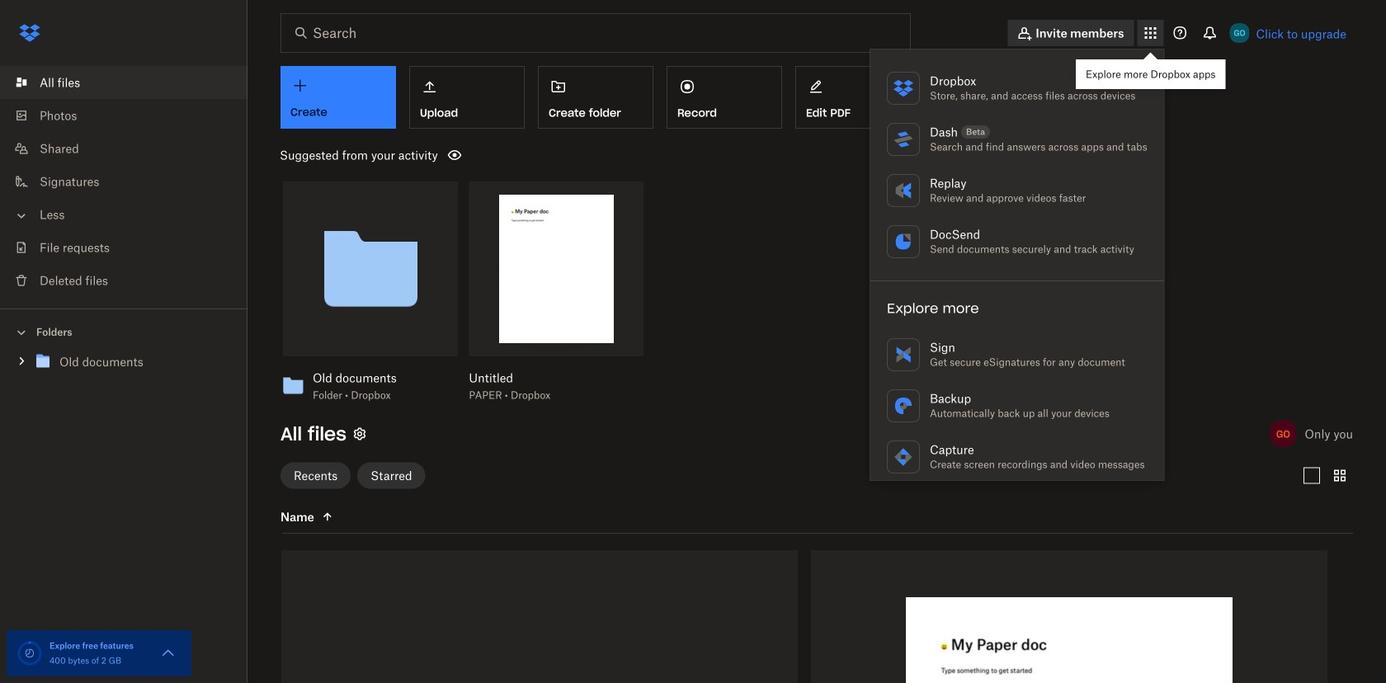 Task type: locate. For each thing, give the bounding box(es) containing it.
list
[[0, 56, 248, 309]]

file, _ my paper doc.paper row
[[812, 550, 1328, 684]]

list item
[[0, 66, 248, 99]]

menu
[[871, 50, 1165, 684]]



Task type: describe. For each thing, give the bounding box(es) containing it.
dropbox image
[[13, 17, 46, 50]]

less image
[[13, 208, 30, 224]]

folder, old documents row
[[282, 550, 798, 684]]



Task type: vqa. For each thing, say whether or not it's contained in the screenshot.
1.15 at the left of the page
no



